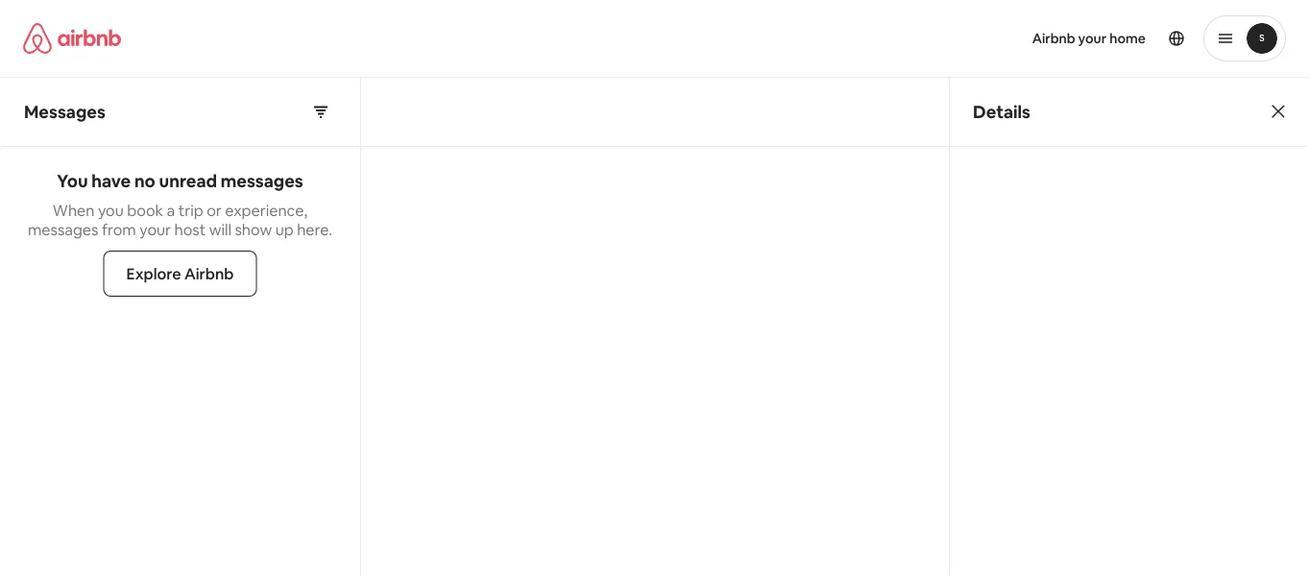 Task type: vqa. For each thing, say whether or not it's contained in the screenshot.
May button
no



Task type: describe. For each thing, give the bounding box(es) containing it.
show
[[235, 220, 272, 239]]

messages
[[24, 100, 105, 123]]

explore airbnb link
[[103, 251, 257, 297]]

explore
[[126, 264, 181, 283]]

0 horizontal spatial messages
[[28, 220, 98, 239]]

your inside you have no unread messages when you book a trip or experience, messages from your host will show up here.
[[140, 220, 171, 239]]

0 vertical spatial messages
[[221, 170, 303, 193]]

you
[[57, 170, 88, 193]]

details
[[973, 100, 1031, 123]]

no
[[134, 170, 155, 193]]

host
[[174, 220, 206, 239]]

here.
[[297, 220, 333, 239]]

profile element
[[678, 0, 1287, 77]]

when
[[53, 200, 95, 220]]



Task type: locate. For each thing, give the bounding box(es) containing it.
airbnb inside messaging page main contents element
[[184, 264, 234, 283]]

have
[[92, 170, 131, 193]]

airbnb inside the profile element
[[1033, 30, 1076, 47]]

your inside the profile element
[[1079, 30, 1107, 47]]

up
[[275, 220, 294, 239]]

home
[[1110, 30, 1146, 47]]

unread
[[159, 170, 217, 193]]

messages
[[221, 170, 303, 193], [28, 220, 98, 239]]

messaging page main contents element
[[0, 77, 1310, 577]]

you
[[98, 200, 124, 220]]

0 vertical spatial airbnb
[[1033, 30, 1076, 47]]

1 vertical spatial messages
[[28, 220, 98, 239]]

airbnb left 'home'
[[1033, 30, 1076, 47]]

airbnb down will
[[184, 264, 234, 283]]

1 horizontal spatial your
[[1079, 30, 1107, 47]]

0 horizontal spatial your
[[140, 220, 171, 239]]

your left host at the top of the page
[[140, 220, 171, 239]]

book
[[127, 200, 163, 220]]

your
[[1079, 30, 1107, 47], [140, 220, 171, 239]]

1 horizontal spatial messages
[[221, 170, 303, 193]]

airbnb
[[1033, 30, 1076, 47], [184, 264, 234, 283]]

1 vertical spatial your
[[140, 220, 171, 239]]

experience,
[[225, 200, 308, 220]]

filter conversations. current filter: all conversations image
[[313, 104, 329, 120]]

will
[[209, 220, 232, 239]]

messages up experience,
[[221, 170, 303, 193]]

1 horizontal spatial airbnb
[[1033, 30, 1076, 47]]

0 horizontal spatial airbnb
[[184, 264, 234, 283]]

a
[[167, 200, 175, 220]]

you have no unread messages when you book a trip or experience, messages from your host will show up here.
[[28, 170, 333, 239]]

from
[[102, 220, 136, 239]]

your left 'home'
[[1079, 30, 1107, 47]]

airbnb your home link
[[1021, 18, 1158, 59]]

trip
[[178, 200, 203, 220]]

0 vertical spatial your
[[1079, 30, 1107, 47]]

or
[[207, 200, 222, 220]]

messages down you
[[28, 220, 98, 239]]

1 vertical spatial airbnb
[[184, 264, 234, 283]]

airbnb your home
[[1033, 30, 1146, 47]]

explore airbnb
[[126, 264, 234, 283]]



